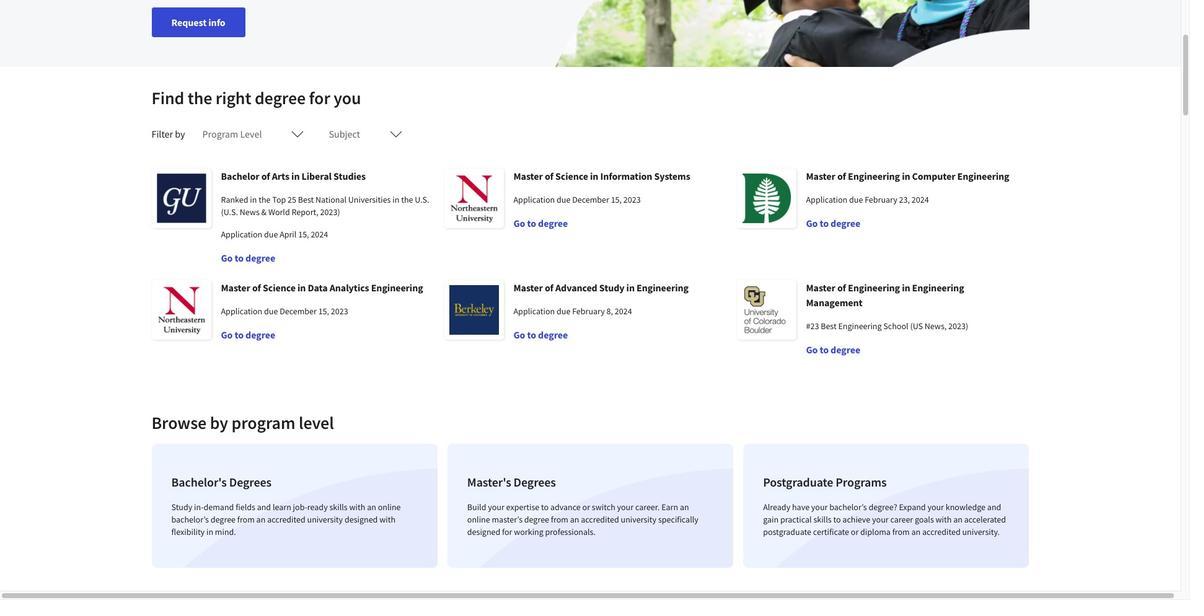 Task type: describe. For each thing, give the bounding box(es) containing it.
request info button
[[152, 7, 245, 37]]

diploma
[[861, 526, 891, 538]]

or inside already have your bachelor's degree? expand your knowledge and gain practical skills to achieve your career goals with an accelerated postgraduate certificate or diploma from an accredited university.
[[851, 526, 859, 538]]

browse
[[152, 412, 207, 434]]

due for master of advanced study in engineering
[[557, 306, 571, 317]]

ranked in the top 25 best national universities in the u.s. (u.s. news & world report, 2023)
[[221, 194, 429, 218]]

goals
[[915, 514, 934, 525]]

in right advanced
[[627, 281, 635, 294]]

of for master of science in data analytics engineering
[[252, 281, 261, 294]]

1 vertical spatial 2023)
[[949, 321, 969, 332]]

job-
[[293, 502, 307, 513]]

23,
[[899, 194, 910, 205]]

of for master of science in information systems
[[545, 170, 554, 182]]

#23
[[806, 321, 819, 332]]

expertise
[[506, 502, 540, 513]]

university for master's degrees
[[621, 514, 657, 525]]

in left information
[[590, 170, 599, 182]]

data
[[308, 281, 328, 294]]

level
[[240, 128, 262, 140]]

1 horizontal spatial with
[[380, 514, 396, 525]]

program level button
[[195, 119, 312, 149]]

go to degree for master of advanced study in engineering
[[514, 329, 568, 341]]

right
[[216, 87, 251, 109]]

programs
[[836, 474, 887, 490]]

master's
[[467, 474, 511, 490]]

bachelor's inside study in-demand fields and learn job-ready skills with an online bachelor's degree from an accredited university designed with flexibility in mind.
[[171, 514, 209, 525]]

liberal
[[302, 170, 332, 182]]

designed inside build your expertise to advance or switch your career. earn an online master's degree from an accredited university specifically designed for working professionals.
[[467, 526, 500, 538]]

browse by program level
[[152, 412, 334, 434]]

due left the april
[[264, 229, 278, 240]]

skills inside already have your bachelor's degree? expand your knowledge and gain practical skills to achieve your career goals with an accelerated postgraduate certificate or diploma from an accredited university.
[[814, 514, 832, 525]]

systems
[[654, 170, 690, 182]]

application for master of advanced study in engineering
[[514, 306, 555, 317]]

top
[[272, 194, 286, 205]]

study inside study in-demand fields and learn job-ready skills with an online bachelor's degree from an accredited university designed with flexibility in mind.
[[171, 502, 192, 513]]

8,
[[607, 306, 613, 317]]

go for master of advanced study in engineering
[[514, 329, 525, 341]]

degree?
[[869, 502, 897, 513]]

february for advanced
[[572, 306, 605, 317]]

bachelor's
[[171, 474, 227, 490]]

your up goals
[[928, 502, 944, 513]]

of for master of engineering in engineering management
[[838, 281, 846, 294]]

advanced
[[556, 281, 597, 294]]

master for master of advanced study in engineering
[[514, 281, 543, 294]]

university.
[[962, 526, 1000, 538]]

bachelor
[[221, 170, 259, 182]]

postgraduate programs
[[763, 474, 887, 490]]

or inside build your expertise to advance or switch your career. earn an online master's degree from an accredited university specifically designed for working professionals.
[[583, 502, 590, 513]]

universities
[[348, 194, 391, 205]]

dartmouth college image
[[737, 169, 796, 228]]

accredited for bachelor's degrees
[[267, 514, 306, 525]]

science for information
[[556, 170, 588, 182]]

master for master of engineering in computer engineering
[[806, 170, 836, 182]]

gain
[[763, 514, 779, 525]]

application due february 8, 2024
[[514, 306, 632, 317]]

go to degree for master of engineering in engineering management
[[806, 343, 861, 356]]

application due december 15, 2023 for data
[[221, 306, 348, 317]]

ready
[[307, 502, 328, 513]]

program level
[[202, 128, 262, 140]]

degrees for master's degrees
[[514, 474, 556, 490]]

request
[[171, 16, 207, 29]]

build your expertise to advance or switch your career. earn an online master's degree from an accredited university specifically designed for working professionals.
[[467, 502, 699, 538]]

accelerated
[[965, 514, 1006, 525]]

in up news
[[250, 194, 257, 205]]

news,
[[925, 321, 947, 332]]

subject button
[[321, 119, 410, 149]]

master for master of science in data analytics engineering
[[221, 281, 250, 294]]

application for master of science in information systems
[[514, 194, 555, 205]]

study in-demand fields and learn job-ready skills with an online bachelor's degree from an accredited university designed with flexibility in mind.
[[171, 502, 401, 538]]

to inside already have your bachelor's degree? expand your knowledge and gain practical skills to achieve your career goals with an accelerated postgraduate certificate or diploma from an accredited university.
[[834, 514, 841, 525]]

go to degree for master of science in information systems
[[514, 217, 568, 229]]

in left data
[[298, 281, 306, 294]]

find
[[152, 87, 184, 109]]

your right switch
[[617, 502, 634, 513]]

learn
[[273, 502, 291, 513]]

#23 best engineering school (us news, 2023)
[[806, 321, 969, 332]]

management
[[806, 296, 863, 309]]

master for master of engineering in engineering management
[[806, 281, 836, 294]]

u.s.
[[415, 194, 429, 205]]

request info
[[171, 16, 225, 29]]

ranked
[[221, 194, 248, 205]]

application due december 15, 2023 for information
[[514, 194, 641, 205]]

master of advanced study in engineering
[[514, 281, 689, 294]]

demand
[[204, 502, 234, 513]]

professionals.
[[545, 526, 596, 538]]

degree inside study in-demand fields and learn job-ready skills with an online bachelor's degree from an accredited university designed with flexibility in mind.
[[211, 514, 236, 525]]

in up 23, on the top right of page
[[902, 170, 910, 182]]

2023 for data
[[331, 306, 348, 317]]

from inside already have your bachelor's degree? expand your knowledge and gain practical skills to achieve your career goals with an accelerated postgraduate certificate or diploma from an accredited university.
[[893, 526, 910, 538]]

studies
[[334, 170, 366, 182]]

15, for data
[[318, 306, 329, 317]]

25
[[288, 194, 296, 205]]

master of science in data analytics engineering
[[221, 281, 423, 294]]

application due april 15, 2024
[[221, 229, 328, 240]]

degree inside build your expertise to advance or switch your career. earn an online master's degree from an accredited university specifically designed for working professionals.
[[524, 514, 549, 525]]

information
[[600, 170, 652, 182]]

advance
[[551, 502, 581, 513]]

school
[[884, 321, 909, 332]]

by for browse
[[210, 412, 228, 434]]

working
[[514, 526, 544, 538]]

analytics
[[330, 281, 369, 294]]

(u.s.
[[221, 206, 238, 218]]

career.
[[635, 502, 660, 513]]

your right have on the right of the page
[[811, 502, 828, 513]]

filter by
[[152, 128, 185, 140]]

application for master of science in data analytics engineering
[[221, 306, 262, 317]]

of for master of engineering in computer engineering
[[838, 170, 846, 182]]

due for master of engineering in computer engineering
[[849, 194, 863, 205]]

certificate
[[813, 526, 849, 538]]

1 vertical spatial 15,
[[298, 229, 309, 240]]

in left "u.s."
[[393, 194, 400, 205]]

2023) inside ranked in the top 25 best national universities in the u.s. (u.s. news & world report, 2023)
[[320, 206, 340, 218]]

in-
[[194, 502, 204, 513]]

program
[[202, 128, 238, 140]]

filter
[[152, 128, 173, 140]]

bachelor's degrees
[[171, 474, 272, 490]]

arts
[[272, 170, 290, 182]]

1 vertical spatial best
[[821, 321, 837, 332]]

and inside already have your bachelor's degree? expand your knowledge and gain practical skills to achieve your career goals with an accelerated postgraduate certificate or diploma from an accredited university.
[[988, 502, 1001, 513]]

skills inside study in-demand fields and learn job-ready skills with an online bachelor's degree from an accredited university designed with flexibility in mind.
[[329, 502, 348, 513]]

university of california, berkeley image
[[444, 280, 504, 340]]

postgraduate
[[763, 526, 812, 538]]

with inside already have your bachelor's degree? expand your knowledge and gain practical skills to achieve your career goals with an accelerated postgraduate certificate or diploma from an accredited university.
[[936, 514, 952, 525]]

degrees for bachelor's degrees
[[229, 474, 272, 490]]

mind.
[[215, 526, 236, 538]]



Task type: vqa. For each thing, say whether or not it's contained in the screenshot.
online in study in-demand fields and learn job-ready skills with an online bachelor's degree from an accredited university designed with flexibility in mind.
yes



Task type: locate. For each thing, give the bounding box(es) containing it.
february for engineering
[[865, 194, 898, 205]]

achieve
[[843, 514, 871, 525]]

1 horizontal spatial best
[[821, 321, 837, 332]]

report,
[[292, 206, 319, 218]]

december down data
[[280, 306, 317, 317]]

bachelor of arts in liberal studies
[[221, 170, 366, 182]]

1 horizontal spatial by
[[210, 412, 228, 434]]

1 horizontal spatial february
[[865, 194, 898, 205]]

1 vertical spatial designed
[[467, 526, 500, 538]]

the left "u.s."
[[401, 194, 413, 205]]

0 vertical spatial for
[[309, 87, 330, 109]]

online inside build your expertise to advance or switch your career. earn an online master's degree from an accredited university specifically designed for working professionals.
[[467, 514, 490, 525]]

0 vertical spatial or
[[583, 502, 590, 513]]

and up accelerated
[[988, 502, 1001, 513]]

2024 for master of engineering in computer engineering
[[912, 194, 929, 205]]

1 horizontal spatial 2024
[[615, 306, 632, 317]]

due for master of science in data analytics engineering
[[264, 306, 278, 317]]

master's
[[492, 514, 523, 525]]

application due december 15, 2023 down data
[[221, 306, 348, 317]]

fields
[[236, 502, 255, 513]]

0 horizontal spatial february
[[572, 306, 605, 317]]

university
[[307, 514, 343, 525], [621, 514, 657, 525]]

0 horizontal spatial by
[[175, 128, 185, 140]]

0 vertical spatial by
[[175, 128, 185, 140]]

bachelor's
[[830, 502, 867, 513], [171, 514, 209, 525]]

info
[[208, 16, 225, 29]]

master of science in information systems
[[514, 170, 690, 182]]

1 horizontal spatial skills
[[814, 514, 832, 525]]

go to degree for master of science in data analytics engineering
[[221, 329, 275, 341]]

your up master's
[[488, 502, 505, 513]]

bachelor's up achieve
[[830, 502, 867, 513]]

list containing bachelor's degrees
[[147, 439, 1034, 573]]

1 horizontal spatial science
[[556, 170, 588, 182]]

application for master of engineering in computer engineering
[[806, 194, 848, 205]]

1 vertical spatial by
[[210, 412, 228, 434]]

2024 right the 8,
[[615, 306, 632, 317]]

application due december 15, 2023 down master of science in information systems on the top of the page
[[514, 194, 641, 205]]

already
[[763, 502, 791, 513]]

due left 23, on the top right of page
[[849, 194, 863, 205]]

best
[[298, 194, 314, 205], [821, 321, 837, 332]]

2 vertical spatial 15,
[[318, 306, 329, 317]]

april
[[280, 229, 297, 240]]

northeastern university image for master of science in data analytics engineering
[[152, 280, 211, 340]]

2 university from the left
[[621, 514, 657, 525]]

2024 down 'report,'
[[311, 229, 328, 240]]

0 horizontal spatial study
[[171, 502, 192, 513]]

2 horizontal spatial with
[[936, 514, 952, 525]]

study up the 8,
[[599, 281, 625, 294]]

february
[[865, 194, 898, 205], [572, 306, 605, 317]]

postgraduate
[[763, 474, 834, 490]]

0 horizontal spatial with
[[349, 502, 365, 513]]

0 horizontal spatial 2024
[[311, 229, 328, 240]]

february left 23, on the top right of page
[[865, 194, 898, 205]]

0 horizontal spatial degrees
[[229, 474, 272, 490]]

15, down information
[[611, 194, 622, 205]]

or
[[583, 502, 590, 513], [851, 526, 859, 538]]

1 and from the left
[[257, 502, 271, 513]]

0 horizontal spatial or
[[583, 502, 590, 513]]

due for master of science in information systems
[[557, 194, 571, 205]]

0 vertical spatial bachelor's
[[830, 502, 867, 513]]

1 horizontal spatial bachelor's
[[830, 502, 867, 513]]

accredited for master's degrees
[[581, 514, 619, 525]]

in inside study in-demand fields and learn job-ready skills with an online bachelor's degree from an accredited university designed with flexibility in mind.
[[206, 526, 213, 538]]

skills up certificate
[[814, 514, 832, 525]]

0 vertical spatial application due december 15, 2023
[[514, 194, 641, 205]]

1 vertical spatial northeastern university image
[[152, 280, 211, 340]]

1 vertical spatial science
[[263, 281, 296, 294]]

1 vertical spatial december
[[280, 306, 317, 317]]

university inside build your expertise to advance or switch your career. earn an online master's degree from an accredited university specifically designed for working professionals.
[[621, 514, 657, 525]]

2 horizontal spatial the
[[401, 194, 413, 205]]

designed inside study in-demand fields and learn job-ready skills with an online bachelor's degree from an accredited university designed with flexibility in mind.
[[345, 514, 378, 525]]

career
[[891, 514, 913, 525]]

2024 for master of advanced study in engineering
[[615, 306, 632, 317]]

from for master's degrees
[[551, 514, 568, 525]]

from inside study in-demand fields and learn job-ready skills with an online bachelor's degree from an accredited university designed with flexibility in mind.
[[237, 514, 255, 525]]

best up 'report,'
[[298, 194, 314, 205]]

build
[[467, 502, 486, 513]]

go for master of engineering in engineering management
[[806, 343, 818, 356]]

and left learn
[[257, 502, 271, 513]]

the up &
[[259, 194, 271, 205]]

degrees up fields
[[229, 474, 272, 490]]

0 horizontal spatial online
[[378, 502, 401, 513]]

0 horizontal spatial and
[[257, 502, 271, 513]]

from
[[237, 514, 255, 525], [551, 514, 568, 525], [893, 526, 910, 538]]

15, down "master of science in data analytics engineering"
[[318, 306, 329, 317]]

earn
[[662, 502, 678, 513]]

skills
[[329, 502, 348, 513], [814, 514, 832, 525]]

knowledge
[[946, 502, 986, 513]]

2024
[[912, 194, 929, 205], [311, 229, 328, 240], [615, 306, 632, 317]]

master
[[514, 170, 543, 182], [806, 170, 836, 182], [221, 281, 250, 294], [514, 281, 543, 294], [806, 281, 836, 294]]

due down advanced
[[557, 306, 571, 317]]

1 horizontal spatial 2023
[[624, 194, 641, 205]]

master of engineering in engineering management
[[806, 281, 964, 309]]

an
[[367, 502, 376, 513], [680, 502, 689, 513], [256, 514, 266, 525], [570, 514, 579, 525], [954, 514, 963, 525], [912, 526, 921, 538]]

of inside master of engineering in engineering management
[[838, 281, 846, 294]]

from for bachelor's degrees
[[237, 514, 255, 525]]

accredited inside build your expertise to advance or switch your career. earn an online master's degree from an accredited university specifically designed for working professionals.
[[581, 514, 619, 525]]

accredited
[[267, 514, 306, 525], [581, 514, 619, 525], [923, 526, 961, 538]]

northeastern university image for master of science in information systems
[[444, 169, 504, 228]]

from down the advance
[[551, 514, 568, 525]]

0 vertical spatial february
[[865, 194, 898, 205]]

by right browse
[[210, 412, 228, 434]]

northeastern university image
[[444, 169, 504, 228], [152, 280, 211, 340]]

december
[[572, 194, 609, 205], [280, 306, 317, 317]]

0 vertical spatial skills
[[329, 502, 348, 513]]

specifically
[[658, 514, 699, 525]]

switch
[[592, 502, 615, 513]]

master of engineering in computer engineering
[[806, 170, 1010, 182]]

best right #23
[[821, 321, 837, 332]]

0 vertical spatial december
[[572, 194, 609, 205]]

you
[[334, 87, 361, 109]]

computer
[[912, 170, 956, 182]]

or down achieve
[[851, 526, 859, 538]]

in right arts on the top of page
[[291, 170, 300, 182]]

your
[[488, 502, 505, 513], [617, 502, 634, 513], [811, 502, 828, 513], [928, 502, 944, 513], [872, 514, 889, 525]]

engineering
[[848, 170, 900, 182], [958, 170, 1010, 182], [371, 281, 423, 294], [637, 281, 689, 294], [848, 281, 900, 294], [912, 281, 964, 294], [838, 321, 882, 332]]

your down degree?
[[872, 514, 889, 525]]

2 and from the left
[[988, 502, 1001, 513]]

for left you
[[309, 87, 330, 109]]

go for master of science in data analytics engineering
[[221, 329, 233, 341]]

0 vertical spatial 15,
[[611, 194, 622, 205]]

science left information
[[556, 170, 588, 182]]

1 horizontal spatial online
[[467, 514, 490, 525]]

from inside build your expertise to advance or switch your career. earn an online master's degree from an accredited university specifically designed for working professionals.
[[551, 514, 568, 525]]

application due december 15, 2023
[[514, 194, 641, 205], [221, 306, 348, 317]]

in up "school"
[[902, 281, 910, 294]]

1 horizontal spatial study
[[599, 281, 625, 294]]

1 horizontal spatial for
[[502, 526, 512, 538]]

and
[[257, 502, 271, 513], [988, 502, 1001, 513]]

university down career.
[[621, 514, 657, 525]]

find the right degree for you
[[152, 87, 361, 109]]

degrees
[[229, 474, 272, 490], [514, 474, 556, 490]]

university of colorado boulder image
[[737, 280, 796, 340]]

0 vertical spatial designed
[[345, 514, 378, 525]]

master for master of science in information systems
[[514, 170, 543, 182]]

science left data
[[263, 281, 296, 294]]

university down ready
[[307, 514, 343, 525]]

0 horizontal spatial bachelor's
[[171, 514, 209, 525]]

1 vertical spatial 2024
[[311, 229, 328, 240]]

of for master of advanced study in engineering
[[545, 281, 554, 294]]

1 vertical spatial bachelor's
[[171, 514, 209, 525]]

in inside master of engineering in engineering management
[[902, 281, 910, 294]]

0 vertical spatial best
[[298, 194, 314, 205]]

1 horizontal spatial 15,
[[318, 306, 329, 317]]

0 horizontal spatial december
[[280, 306, 317, 317]]

december down master of science in information systems on the top of the page
[[572, 194, 609, 205]]

study
[[599, 281, 625, 294], [171, 502, 192, 513]]

application due february 23, 2024
[[806, 194, 929, 205]]

1 horizontal spatial and
[[988, 502, 1001, 513]]

study left in-
[[171, 502, 192, 513]]

online for bachelor's degrees
[[378, 502, 401, 513]]

or left switch
[[583, 502, 590, 513]]

of
[[261, 170, 270, 182], [545, 170, 554, 182], [838, 170, 846, 182], [252, 281, 261, 294], [545, 281, 554, 294], [838, 281, 846, 294]]

1 horizontal spatial or
[[851, 526, 859, 538]]

from down career
[[893, 526, 910, 538]]

go to degree for master of engineering in computer engineering
[[806, 217, 861, 229]]

1 horizontal spatial application due december 15, 2023
[[514, 194, 641, 205]]

expand
[[899, 502, 926, 513]]

national
[[316, 194, 347, 205]]

for inside build your expertise to advance or switch your career. earn an online master's degree from an accredited university specifically designed for working professionals.
[[502, 526, 512, 538]]

level
[[299, 412, 334, 434]]

news
[[240, 206, 260, 218]]

2023 for information
[[624, 194, 641, 205]]

for
[[309, 87, 330, 109], [502, 526, 512, 538]]

accredited down switch
[[581, 514, 619, 525]]

15, right the april
[[298, 229, 309, 240]]

application
[[514, 194, 555, 205], [806, 194, 848, 205], [221, 229, 262, 240], [221, 306, 262, 317], [514, 306, 555, 317]]

by for filter
[[175, 128, 185, 140]]

online for master's degrees
[[467, 514, 490, 525]]

go
[[514, 217, 525, 229], [806, 217, 818, 229], [221, 252, 233, 264], [221, 329, 233, 341], [514, 329, 525, 341], [806, 343, 818, 356]]

by right filter
[[175, 128, 185, 140]]

1 vertical spatial or
[[851, 526, 859, 538]]

0 horizontal spatial 2023)
[[320, 206, 340, 218]]

accredited down goals
[[923, 526, 961, 538]]

from down fields
[[237, 514, 255, 525]]

0 vertical spatial 2024
[[912, 194, 929, 205]]

1 horizontal spatial from
[[551, 514, 568, 525]]

best inside ranked in the top 25 best national universities in the u.s. (u.s. news & world report, 2023)
[[298, 194, 314, 205]]

0 horizontal spatial northeastern university image
[[152, 280, 211, 340]]

0 horizontal spatial best
[[298, 194, 314, 205]]

accredited inside study in-demand fields and learn job-ready skills with an online bachelor's degree from an accredited university designed with flexibility in mind.
[[267, 514, 306, 525]]

1 horizontal spatial the
[[259, 194, 271, 205]]

1 horizontal spatial december
[[572, 194, 609, 205]]

0 vertical spatial 2023
[[624, 194, 641, 205]]

2024 right 23, on the top right of page
[[912, 194, 929, 205]]

2023) down national
[[320, 206, 340, 218]]

list
[[147, 439, 1034, 573]]

bachelor's up the 'flexibility'
[[171, 514, 209, 525]]

1 degrees from the left
[[229, 474, 272, 490]]

1 horizontal spatial 2023)
[[949, 321, 969, 332]]

due
[[557, 194, 571, 205], [849, 194, 863, 205], [264, 229, 278, 240], [264, 306, 278, 317], [557, 306, 571, 317]]

master's degrees
[[467, 474, 556, 490]]

0 horizontal spatial designed
[[345, 514, 378, 525]]

2 horizontal spatial from
[[893, 526, 910, 538]]

degree
[[255, 87, 306, 109], [538, 217, 568, 229], [831, 217, 861, 229], [246, 252, 275, 264], [246, 329, 275, 341], [538, 329, 568, 341], [831, 343, 861, 356], [211, 514, 236, 525], [524, 514, 549, 525]]

2023 down information
[[624, 194, 641, 205]]

in left mind.
[[206, 526, 213, 538]]

1 horizontal spatial northeastern university image
[[444, 169, 504, 228]]

&
[[261, 206, 267, 218]]

1 vertical spatial online
[[467, 514, 490, 525]]

the
[[188, 87, 212, 109], [259, 194, 271, 205], [401, 194, 413, 205]]

1 horizontal spatial designed
[[467, 526, 500, 538]]

2 horizontal spatial 2024
[[912, 194, 929, 205]]

0 vertical spatial science
[[556, 170, 588, 182]]

0 horizontal spatial application due december 15, 2023
[[221, 306, 348, 317]]

subject
[[329, 128, 360, 140]]

2 vertical spatial 2024
[[615, 306, 632, 317]]

1 vertical spatial for
[[502, 526, 512, 538]]

2023) right news,
[[949, 321, 969, 332]]

0 vertical spatial online
[[378, 502, 401, 513]]

accredited down learn
[[267, 514, 306, 525]]

to
[[527, 217, 536, 229], [820, 217, 829, 229], [235, 252, 244, 264], [235, 329, 244, 341], [527, 329, 536, 341], [820, 343, 829, 356], [541, 502, 549, 513], [834, 514, 841, 525]]

georgetown university image
[[152, 169, 211, 228]]

15, for information
[[611, 194, 622, 205]]

and inside study in-demand fields and learn job-ready skills with an online bachelor's degree from an accredited university designed with flexibility in mind.
[[257, 502, 271, 513]]

go for master of science in information systems
[[514, 217, 525, 229]]

due down master of science in information systems on the top of the page
[[557, 194, 571, 205]]

2 horizontal spatial accredited
[[923, 526, 961, 538]]

university inside study in-demand fields and learn job-ready skills with an online bachelor's degree from an accredited university designed with flexibility in mind.
[[307, 514, 343, 525]]

0 horizontal spatial for
[[309, 87, 330, 109]]

degrees up expertise
[[514, 474, 556, 490]]

february left the 8,
[[572, 306, 605, 317]]

go for master of engineering in computer engineering
[[806, 217, 818, 229]]

bachelor's inside already have your bachelor's degree? expand your knowledge and gain practical skills to achieve your career goals with an accelerated postgraduate certificate or diploma from an accredited university.
[[830, 502, 867, 513]]

1 vertical spatial application due december 15, 2023
[[221, 306, 348, 317]]

december for information
[[572, 194, 609, 205]]

0 horizontal spatial skills
[[329, 502, 348, 513]]

to inside build your expertise to advance or switch your career. earn an online master's degree from an accredited university specifically designed for working professionals.
[[541, 502, 549, 513]]

1 horizontal spatial degrees
[[514, 474, 556, 490]]

university for bachelor's degrees
[[307, 514, 343, 525]]

1 vertical spatial february
[[572, 306, 605, 317]]

0 horizontal spatial accredited
[[267, 514, 306, 525]]

0 horizontal spatial 2023
[[331, 306, 348, 317]]

accredited inside already have your bachelor's degree? expand your knowledge and gain practical skills to achieve your career goals with an accelerated postgraduate certificate or diploma from an accredited university.
[[923, 526, 961, 538]]

0 horizontal spatial from
[[237, 514, 255, 525]]

already have your bachelor's degree? expand your knowledge and gain practical skills to achieve your career goals with an accelerated postgraduate certificate or diploma from an accredited university.
[[763, 502, 1006, 538]]

1 vertical spatial skills
[[814, 514, 832, 525]]

1 vertical spatial study
[[171, 502, 192, 513]]

1 university from the left
[[307, 514, 343, 525]]

2 degrees from the left
[[514, 474, 556, 490]]

0 vertical spatial study
[[599, 281, 625, 294]]

master inside master of engineering in engineering management
[[806, 281, 836, 294]]

2023 down analytics
[[331, 306, 348, 317]]

0 horizontal spatial science
[[263, 281, 296, 294]]

0 horizontal spatial the
[[188, 87, 212, 109]]

the right find
[[188, 87, 212, 109]]

0 vertical spatial 2023)
[[320, 206, 340, 218]]

science for data
[[263, 281, 296, 294]]

december for data
[[280, 306, 317, 317]]

for down master's
[[502, 526, 512, 538]]

have
[[792, 502, 810, 513]]

0 horizontal spatial university
[[307, 514, 343, 525]]

of for bachelor of arts in liberal studies
[[261, 170, 270, 182]]

(us
[[910, 321, 923, 332]]

1 horizontal spatial university
[[621, 514, 657, 525]]

flexibility
[[171, 526, 205, 538]]

0 vertical spatial northeastern university image
[[444, 169, 504, 228]]

1 horizontal spatial accredited
[[581, 514, 619, 525]]

online inside study in-demand fields and learn job-ready skills with an online bachelor's degree from an accredited university designed with flexibility in mind.
[[378, 502, 401, 513]]

2 horizontal spatial 15,
[[611, 194, 622, 205]]

skills right ready
[[329, 502, 348, 513]]

program
[[232, 412, 295, 434]]

0 horizontal spatial 15,
[[298, 229, 309, 240]]

online
[[378, 502, 401, 513], [467, 514, 490, 525]]

due down "master of science in data analytics engineering"
[[264, 306, 278, 317]]

1 vertical spatial 2023
[[331, 306, 348, 317]]



